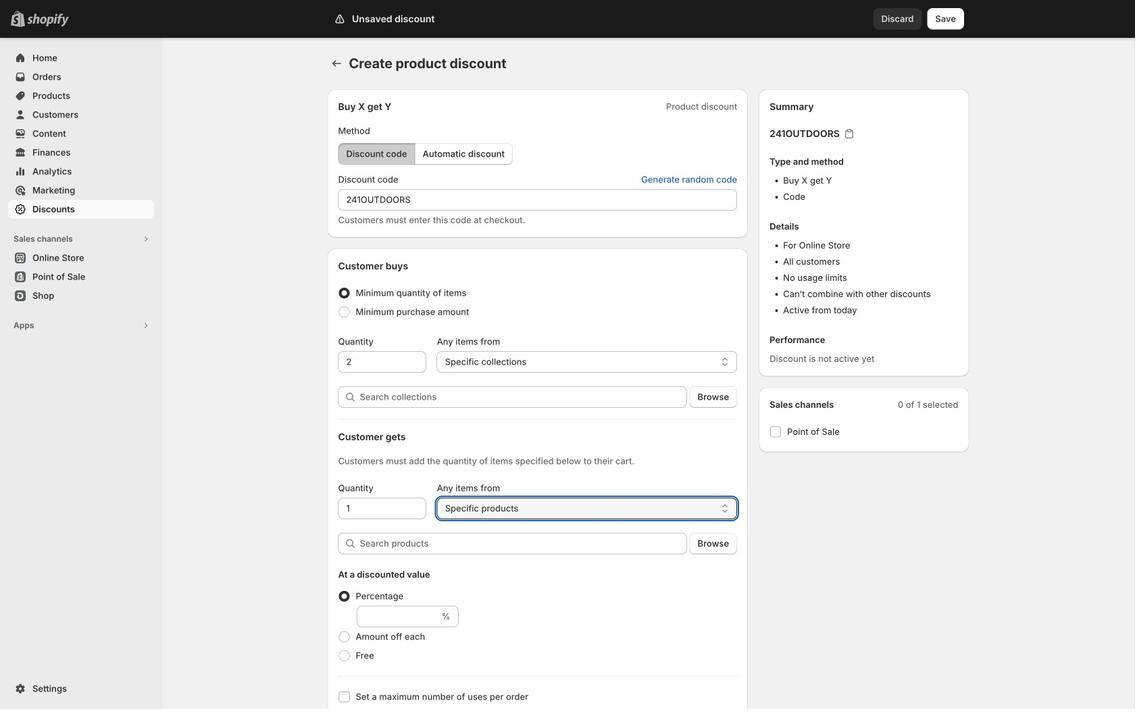 Task type: locate. For each thing, give the bounding box(es) containing it.
None text field
[[338, 498, 426, 520], [357, 606, 439, 628], [338, 498, 426, 520], [357, 606, 439, 628]]

Search products text field
[[360, 533, 687, 555]]

None text field
[[338, 189, 738, 211], [338, 352, 426, 373], [338, 189, 738, 211], [338, 352, 426, 373]]

Search collections text field
[[360, 387, 687, 408]]



Task type: vqa. For each thing, say whether or not it's contained in the screenshot.
text field
yes



Task type: describe. For each thing, give the bounding box(es) containing it.
shopify image
[[27, 13, 69, 27]]



